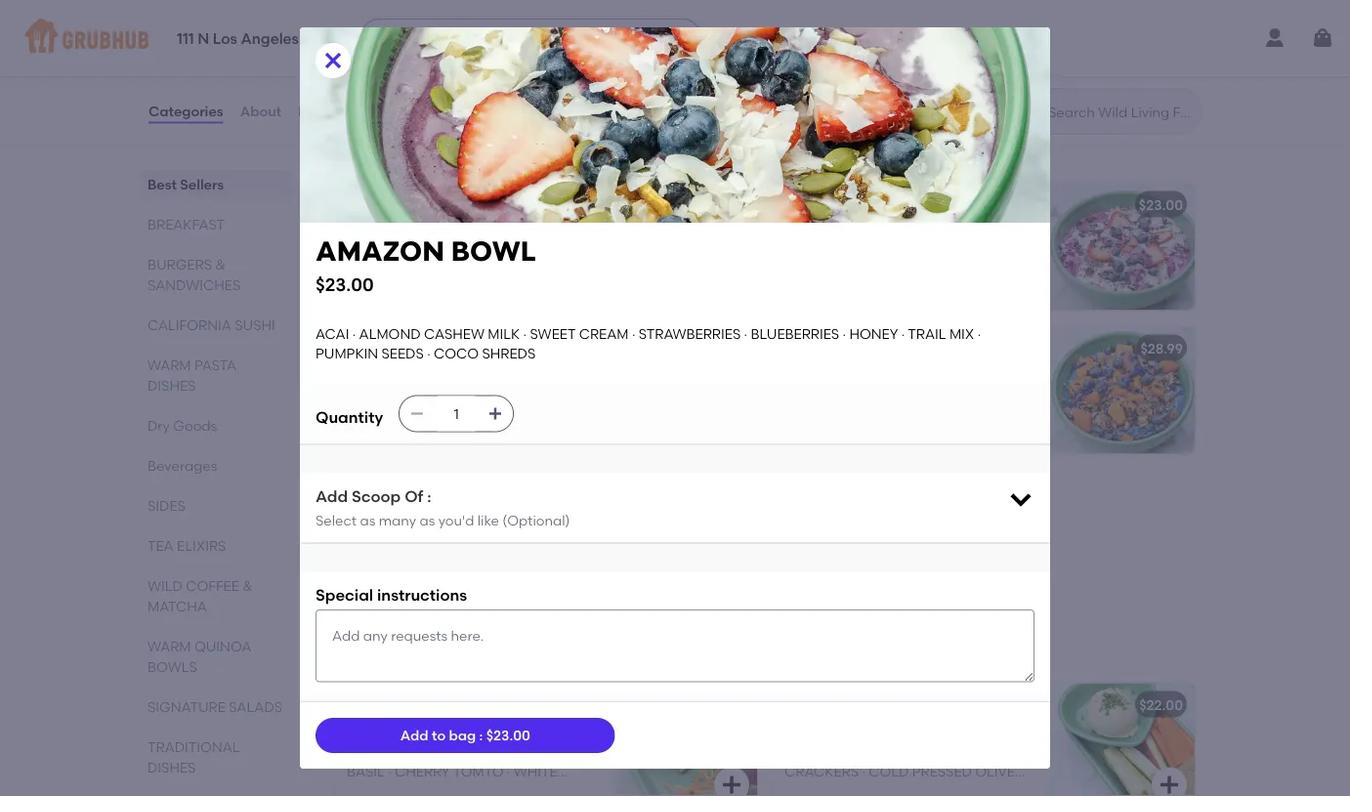 Task type: locate. For each thing, give the bounding box(es) containing it.
$26.00
[[701, 340, 745, 357]]

1 vertical spatial :
[[479, 727, 483, 744]]

rose inside pitaya · almond cashew milk · sweet cream · strawberries · blueberries · honey · cacao nibs · chia seeds · rose water · coco shreds
[[881, 284, 918, 300]]

1 vertical spatial blue
[[845, 368, 879, 385]]

rose up pitaya
[[784, 197, 822, 213]]

add up select
[[316, 486, 348, 506]]

1 warm from the top
[[148, 357, 191, 373]]

2 warm from the top
[[148, 638, 191, 655]]

blueberries down you'd
[[399, 531, 488, 548]]

2 vertical spatial acai
[[347, 512, 380, 528]]

tea elixirs
[[148, 537, 226, 554]]

cashew inside acai · almond cashew milk · honey blueberries · sweet cream  · granola · cinnamon · blue majick
[[455, 512, 516, 528]]

2 vertical spatial nut
[[437, 744, 466, 761]]

almond right ganache
[[518, 368, 579, 385]]

instructions
[[377, 585, 467, 604]]

0 horizontal spatial oil
[[408, 784, 431, 796]]

shreds
[[513, 284, 567, 300], [784, 304, 838, 320], [482, 346, 536, 362]]

hummus up brail
[[870, 697, 933, 713]]

0 vertical spatial :
[[427, 486, 431, 506]]

almond down of
[[390, 512, 452, 528]]

0 horizontal spatial as
[[360, 512, 375, 529]]

acai inside acai · almond cashew milk · honey blueberries · sweet cream  · granola · cinnamon · blue majick
[[347, 512, 380, 528]]

2 as from the left
[[420, 512, 435, 529]]

olive
[[975, 764, 1015, 781]]

dishes up the dry goods on the left bottom of the page
[[148, 377, 196, 394]]

1 horizontal spatial blue
[[784, 340, 820, 357]]

hummus up flax
[[954, 724, 1017, 741]]

0 vertical spatial warm
[[148, 357, 191, 373]]

0 horizontal spatial trail
[[504, 264, 542, 281]]

1 vertical spatial hummus
[[954, 724, 1017, 741]]

1 horizontal spatial oil
[[784, 784, 807, 796]]

0 vertical spatial trail
[[504, 264, 542, 281]]

1 dishes from the top
[[148, 377, 196, 394]]

coco
[[465, 284, 510, 300], [978, 284, 1023, 300], [434, 346, 479, 362]]

california sushi tab
[[148, 315, 284, 335]]

nut inside almond  flour toast ª macadamia nut ricotta · fresh basil · cherry tomto · white truffle oil · kalamata olives
[[437, 744, 466, 761]]

cashew inside pitaya · almond cashew milk · sweet cream · strawberries · blueberries · honey · cacao nibs · chia seeds · rose water · coco shreds
[[904, 224, 965, 241]]

warm for warm pasta dishes
[[148, 357, 191, 373]]

oil inside the house made brail nut hummus · fresh vegetables · golden flax crackers · cold pressed olive oil  organic, gluten free, & raw
[[784, 784, 807, 796]]

granola inside papaya · blue majik · almond milk · superfoods blueberries · granola · candied pecans
[[784, 408, 854, 424]]

milk
[[519, 224, 551, 241], [968, 224, 1000, 241], [488, 326, 520, 342], [411, 388, 443, 404], [784, 388, 817, 404], [519, 512, 551, 528]]

xocolatl bowl image
[[611, 327, 757, 454]]

acai
[[347, 224, 380, 241], [316, 326, 349, 342], [347, 512, 380, 528]]

$23.00 inside the amazon bowl $23.00
[[316, 274, 374, 295]]

granola up majick
[[406, 551, 476, 568]]

signature salads
[[148, 698, 282, 715]]

fresh
[[539, 744, 582, 761], [784, 744, 827, 761]]

0 vertical spatial add
[[316, 486, 348, 506]]

golden
[[926, 744, 985, 761]]

cashew for amazon bowl
[[455, 224, 516, 241]]

free,
[[919, 784, 952, 796]]

1 horizontal spatial granola
[[784, 408, 854, 424]]

0 horizontal spatial add
[[316, 486, 348, 506]]

n
[[198, 30, 209, 48]]

crystal bowl image
[[611, 0, 757, 98]]

burgers & sandwiches
[[148, 256, 241, 293]]

svg image for crystal bowl image
[[720, 60, 743, 84]]

cherry
[[395, 764, 450, 781]]

0 horizontal spatial &
[[215, 256, 226, 273]]

hummus
[[870, 697, 933, 713], [954, 724, 1017, 741]]

as down scoop
[[360, 512, 375, 529]]

svg image
[[374, 30, 389, 46], [321, 34, 333, 45], [410, 406, 425, 421], [488, 406, 503, 421], [1007, 485, 1035, 512]]

almond up the pecans at the right bottom
[[935, 368, 997, 385]]

1 horizontal spatial hummus
[[954, 724, 1017, 741]]

1 vertical spatial add
[[400, 727, 428, 744]]

ª
[[508, 724, 515, 741]]

0 vertical spatial acai
[[347, 224, 380, 241]]

amazon
[[347, 197, 410, 213], [316, 235, 445, 268]]

papaya · blue majik · almond milk · superfoods blueberries · granola · candied pecans
[[784, 368, 1018, 424]]

seeds up xocolatl bowl
[[413, 284, 455, 300]]

0 vertical spatial pumpkin
[[347, 284, 409, 300]]

svg image for brazil nut hummus image
[[1158, 774, 1181, 796]]

you'd
[[438, 512, 474, 529]]

: right of
[[427, 486, 431, 506]]

acai · almond cashew milk · sweet cream · strawberries · blueberries · honey · trail mix · pumpkin seeds · coco shreds
[[347, 224, 577, 300], [316, 326, 984, 362]]

tomto
[[453, 764, 504, 781]]

blue up the superfoods
[[845, 368, 879, 385]]

about
[[240, 103, 281, 120]]

2 dishes from the top
[[148, 759, 196, 776]]

blueberries up chia
[[784, 264, 873, 281]]

almond
[[390, 224, 452, 241], [839, 224, 901, 241], [359, 326, 421, 342], [518, 368, 579, 385], [935, 368, 997, 385], [390, 512, 452, 528], [347, 724, 408, 741]]

1 horizontal spatial add
[[400, 727, 428, 744]]

about button
[[239, 76, 282, 147]]

amazon down amazon bowl
[[316, 235, 445, 268]]

acai down amazon bowl
[[347, 224, 380, 241]]

honey down amazon bowl
[[445, 264, 494, 281]]

1 vertical spatial mix
[[949, 326, 974, 342]]

warm quinoa bowls
[[148, 638, 251, 675]]

2 horizontal spatial &
[[955, 784, 965, 796]]

acai up chocolate
[[316, 326, 349, 342]]

& left raw
[[955, 784, 965, 796]]

crackers
[[784, 764, 859, 781]]

fresh up white
[[539, 744, 582, 761]]

1 vertical spatial amazon
[[316, 235, 445, 268]]

reviews
[[298, 103, 352, 120]]

dry goods
[[148, 417, 217, 434]]

1 vertical spatial acai
[[316, 326, 349, 342]]

: inside add scoop of : select as many as you'd like (optional)
[[427, 486, 431, 506]]

blueberries down chia
[[751, 326, 839, 342]]

cashew for gift special
[[455, 512, 516, 528]]

almond  flour toast ª macadamia nut ricotta · fresh basil · cherry tomto · white truffle oil · kalamata olives
[[347, 724, 582, 796]]

2 horizontal spatial blue
[[845, 368, 879, 385]]

acai down scoop
[[347, 512, 380, 528]]

fresh inside almond  flour toast ª macadamia nut ricotta · fresh basil · cherry tomto · white truffle oil · kalamata olives
[[539, 744, 582, 761]]

1 vertical spatial nut
[[921, 724, 950, 741]]

warm down california
[[148, 357, 191, 373]]

warm
[[148, 357, 191, 373], [148, 638, 191, 655]]

1 vertical spatial rose
[[881, 284, 918, 300]]

special
[[381, 484, 440, 501]]

0 horizontal spatial rose
[[784, 197, 822, 213]]

1 vertical spatial dishes
[[148, 759, 196, 776]]

rose
[[784, 197, 822, 213], [881, 284, 918, 300]]

nut down bag on the left
[[437, 744, 466, 761]]

0 horizontal spatial nut
[[437, 744, 466, 761]]

1 vertical spatial shreds
[[784, 304, 838, 320]]

almond inside almond  flour toast ª macadamia nut ricotta · fresh basil · cherry tomto · white truffle oil · kalamata olives
[[347, 724, 408, 741]]

dishes down traditional
[[148, 759, 196, 776]]

oil for ·
[[408, 784, 431, 796]]

nut up golden
[[921, 724, 950, 741]]

gift special image
[[611, 471, 757, 598]]

coco inside pitaya · almond cashew milk · sweet cream · strawberries · blueberries · honey · cacao nibs · chia seeds · rose water · coco shreds
[[978, 284, 1023, 300]]

seeds inside pitaya · almond cashew milk · sweet cream · strawberries · blueberries · honey · cacao nibs · chia seeds · rose water · coco shreds
[[829, 284, 871, 300]]

1 as from the left
[[360, 512, 375, 529]]

dishes inside warm pasta dishes
[[148, 377, 196, 394]]

0 vertical spatial rose
[[784, 197, 822, 213]]

gluten
[[872, 784, 916, 796]]

add left to
[[400, 727, 428, 744]]

sides tab
[[148, 495, 284, 516]]

svg image inside main navigation navigation
[[1311, 26, 1334, 50]]

1 vertical spatial trail
[[908, 326, 946, 342]]

2 fresh from the left
[[784, 744, 827, 761]]

0 vertical spatial &
[[215, 256, 226, 273]]

warm pasta dishes
[[148, 357, 237, 394]]

cream inside acai · almond cashew milk · honey blueberries · sweet cream  · granola · cinnamon · blue majick
[[347, 551, 396, 568]]

0 horizontal spatial fresh
[[539, 744, 582, 761]]

& up sandwiches
[[215, 256, 226, 273]]

2 oil from the left
[[784, 784, 807, 796]]

reviews button
[[297, 76, 353, 147]]

superfoods
[[826, 388, 919, 404]]

ganache
[[438, 368, 508, 385]]

0 vertical spatial amazon
[[347, 197, 410, 213]]

oil down "crackers" on the right of the page
[[784, 784, 807, 796]]

rose left water
[[881, 284, 918, 300]]

cream
[[396, 244, 446, 261], [834, 244, 883, 261], [579, 326, 629, 342], [508, 408, 558, 424], [347, 551, 396, 568]]

1 horizontal spatial as
[[420, 512, 435, 529]]

traditional dishes tab
[[148, 737, 284, 778]]

brazil nut hummus image
[[1048, 684, 1195, 796]]

seeds right chia
[[829, 284, 871, 300]]

truffle
[[347, 784, 405, 796]]

almond up macadamia
[[347, 724, 408, 741]]

iguana
[[823, 340, 879, 357]]

almond up chocolate
[[359, 326, 421, 342]]

amazon down soothie
[[347, 197, 410, 213]]

oil
[[408, 784, 431, 796], [784, 784, 807, 796]]

honey
[[445, 264, 494, 281], [883, 264, 932, 281], [849, 326, 898, 342], [453, 388, 501, 404], [347, 531, 396, 548]]

almond down rose bowl
[[839, 224, 901, 241]]

2 vertical spatial &
[[955, 784, 965, 796]]

hummus inside the house made brail nut hummus · fresh vegetables · golden flax crackers · cold pressed olive oil  organic, gluten free, & raw
[[954, 724, 1017, 741]]

warm inside warm pasta dishes
[[148, 357, 191, 373]]

dry goods tab
[[148, 415, 284, 436]]

bowl for rose bowl
[[825, 197, 867, 213]]

1 vertical spatial granola
[[406, 551, 476, 568]]

blue left majick
[[347, 571, 381, 588]]

0 vertical spatial granola
[[784, 408, 854, 424]]

strawberries inside chocolate ganache · almond cashew milk · honey strawberries · sweet cream · bananas
[[347, 408, 449, 424]]

granola down 'papaya'
[[784, 408, 854, 424]]

sweet inside acai · almond cashew milk · honey blueberries · sweet cream  · granola · cinnamon · blue majick
[[497, 531, 543, 548]]

0 vertical spatial acai · almond cashew milk · sweet cream · strawberries · blueberries · honey · trail mix · pumpkin seeds · coco shreds
[[347, 224, 577, 300]]

blueberries
[[347, 264, 435, 281], [784, 264, 873, 281], [751, 326, 839, 342], [923, 388, 1011, 404], [399, 531, 488, 548]]

1 vertical spatial &
[[242, 577, 253, 594]]

acai for amazon
[[347, 224, 380, 241]]

almond inside pitaya · almond cashew milk · sweet cream · strawberries · blueberries · honey · cacao nibs · chia seeds · rose water · coco shreds
[[839, 224, 901, 241]]

1 horizontal spatial nut
[[837, 697, 866, 713]]

fresh down the 'house' at the bottom of page
[[784, 744, 827, 761]]

oil for organic,
[[784, 784, 807, 796]]

0 horizontal spatial mix
[[546, 264, 570, 281]]

beverages
[[148, 457, 217, 474]]

gift special
[[347, 484, 440, 501]]

honey up water
[[883, 264, 932, 281]]

wild coffee & matcha
[[148, 577, 253, 614]]

1 fresh from the left
[[539, 744, 582, 761]]

as down of
[[420, 512, 435, 529]]

svg image
[[1311, 26, 1334, 50], [321, 49, 345, 72], [720, 60, 743, 84], [720, 561, 743, 584], [720, 774, 743, 796], [1158, 774, 1181, 796]]

milk inside papaya · blue majik · almond milk · superfoods blueberries · granola · candied pecans
[[784, 388, 817, 404]]

blue up 'papaya'
[[784, 340, 820, 357]]

0 horizontal spatial granola
[[406, 551, 476, 568]]

seeds for amazon bowl
[[413, 284, 455, 300]]

tea
[[148, 537, 174, 554]]

oil inside almond  flour toast ª macadamia nut ricotta · fresh basil · cherry tomto · white truffle oil · kalamata olives
[[408, 784, 431, 796]]

traditional dishes
[[148, 739, 240, 776]]

svg image for brushetta image
[[720, 774, 743, 796]]

rose bowl
[[784, 197, 867, 213]]

small plates
[[331, 638, 486, 663]]

blue iguana bowl image
[[1048, 327, 1195, 454]]

honey down many
[[347, 531, 396, 548]]

amazon inside the amazon bowl $23.00
[[316, 235, 445, 268]]

pumpkin up xocolatl
[[347, 284, 409, 300]]

almond down amazon bowl
[[390, 224, 452, 241]]

blueberries up the pecans at the right bottom
[[923, 388, 1011, 404]]

soothie bowls
[[331, 138, 506, 163]]

2 horizontal spatial nut
[[921, 724, 950, 741]]

flax
[[988, 744, 1023, 761]]

1 oil from the left
[[408, 784, 431, 796]]

pumpkin up chocolate
[[316, 346, 378, 362]]

almond inside chocolate ganache · almond cashew milk · honey strawberries · sweet cream · bananas
[[518, 368, 579, 385]]

oil down cherry
[[408, 784, 431, 796]]

california
[[148, 317, 231, 333]]

1 vertical spatial warm
[[148, 638, 191, 655]]

warm inside warm quinoa bowls
[[148, 638, 191, 655]]

1 horizontal spatial rose
[[881, 284, 918, 300]]

nut up made
[[837, 697, 866, 713]]

:
[[427, 486, 431, 506], [479, 727, 483, 744]]

bowl inside the amazon bowl $23.00
[[451, 235, 536, 268]]

& right coffee
[[242, 577, 253, 594]]

1 horizontal spatial &
[[242, 577, 253, 594]]

seeds
[[413, 284, 455, 300], [829, 284, 871, 300], [381, 346, 424, 362]]

water
[[921, 284, 968, 300]]

mix
[[546, 264, 570, 281], [949, 326, 974, 342]]

milk inside chocolate ganache · almond cashew milk · honey strawberries · sweet cream · bananas
[[411, 388, 443, 404]]

svg image for gift special image
[[720, 561, 743, 584]]

brazil nut hummus
[[784, 697, 933, 713]]

bowls
[[148, 658, 197, 675]]

add for add scoop of :
[[316, 486, 348, 506]]

beverages tab
[[148, 455, 284, 476]]

add inside add scoop of : select as many as you'd like (optional)
[[316, 486, 348, 506]]

majick
[[384, 571, 438, 588]]

dishes
[[148, 377, 196, 394], [148, 759, 196, 776]]

0 vertical spatial blue
[[784, 340, 820, 357]]

add for add to bag
[[400, 727, 428, 744]]

blue inside acai · almond cashew milk · honey blueberries · sweet cream  · granola · cinnamon · blue majick
[[347, 571, 381, 588]]

1 horizontal spatial :
[[479, 727, 483, 744]]

1 horizontal spatial fresh
[[784, 744, 827, 761]]

special
[[316, 585, 373, 604]]

warm up 'bowls' on the bottom
[[148, 638, 191, 655]]

: right bag on the left
[[479, 727, 483, 744]]

select
[[316, 512, 357, 529]]

ricotta
[[469, 744, 529, 761]]

brazil
[[784, 697, 833, 713]]

candied
[[864, 408, 927, 424]]

sweet inside pitaya · almond cashew milk · sweet cream · strawberries · blueberries · honey · cacao nibs · chia seeds · rose water · coco shreds
[[784, 244, 830, 261]]

0 horizontal spatial :
[[427, 486, 431, 506]]

0 vertical spatial shreds
[[513, 284, 567, 300]]

strawberries
[[456, 244, 558, 261], [893, 244, 995, 261], [639, 326, 741, 342], [347, 408, 449, 424]]

0 vertical spatial dishes
[[148, 377, 196, 394]]

0 horizontal spatial blue
[[347, 571, 381, 588]]

1 horizontal spatial mix
[[949, 326, 974, 342]]

shreds inside pitaya · almond cashew milk · sweet cream · strawberries · blueberries · honey · cacao nibs · chia seeds · rose water · coco shreds
[[784, 304, 838, 320]]

2 vertical spatial blue
[[347, 571, 381, 588]]

(optional)
[[502, 512, 570, 529]]

warm for warm quinoa bowls
[[148, 638, 191, 655]]

many
[[379, 512, 416, 529]]

nut inside the house made brail nut hummus · fresh vegetables · golden flax crackers · cold pressed olive oil  organic, gluten free, & raw
[[921, 724, 950, 741]]

amazon bowl image
[[611, 184, 757, 311]]

honey down ganache
[[453, 388, 501, 404]]

2 vertical spatial shreds
[[482, 346, 536, 362]]

0 horizontal spatial hummus
[[870, 697, 933, 713]]



Task type: describe. For each thing, give the bounding box(es) containing it.
Special instructions text field
[[316, 609, 1035, 682]]

los
[[213, 30, 237, 48]]

brushetta
[[347, 697, 428, 713]]

nibs
[[997, 264, 1028, 281]]

house
[[784, 724, 833, 741]]

to
[[432, 727, 446, 744]]

& inside the house made brail nut hummus · fresh vegetables · golden flax crackers · cold pressed olive oil  organic, gluten free, & raw
[[955, 784, 965, 796]]

coffee
[[186, 577, 239, 594]]

1 horizontal spatial trail
[[908, 326, 946, 342]]

tea elixirs tab
[[148, 535, 284, 556]]

breakfast tab
[[148, 214, 284, 234]]

bowl for xocolatl bowl
[[426, 340, 468, 357]]

bag
[[449, 727, 476, 744]]

acai for gift
[[347, 512, 380, 528]]

pasta
[[194, 357, 237, 373]]

sides
[[148, 497, 185, 514]]

111
[[177, 30, 194, 48]]

honey inside chocolate ganache · almond cashew milk · honey strawberries · sweet cream · bananas
[[453, 388, 501, 404]]

blue iguana bowl
[[784, 340, 925, 357]]

sellers
[[180, 176, 224, 192]]

dishes inside traditional dishes
[[148, 759, 196, 776]]

matcha
[[148, 598, 207, 614]]

house made brail nut hummus · fresh vegetables · golden flax crackers · cold pressed olive oil  organic, gluten free, & raw
[[784, 724, 1023, 796]]

blueberries inside papaya · blue majik · almond milk · superfoods blueberries · granola · candied pecans
[[923, 388, 1011, 404]]

special instructions
[[316, 585, 467, 604]]

warm pasta dishes tab
[[148, 355, 284, 396]]

amazon for amazon bowl
[[347, 197, 410, 213]]

scoop
[[352, 486, 401, 506]]

small
[[331, 638, 402, 663]]

0 vertical spatial hummus
[[870, 697, 933, 713]]

pitaya · almond cashew milk · sweet cream · strawberries · blueberries · honey · cacao nibs · chia seeds · rose water · coco shreds
[[784, 224, 1028, 320]]

: for add scoop of :
[[427, 486, 431, 506]]

111 n los angeles st
[[177, 30, 317, 48]]

amazon bowl $23.00
[[316, 235, 536, 295]]

granola inside acai · almond cashew milk · honey blueberries · sweet cream  · granola · cinnamon · blue majick
[[406, 551, 476, 568]]

cinnamon
[[486, 551, 566, 568]]

seeds up chocolate
[[381, 346, 424, 362]]

toast
[[460, 724, 505, 741]]

california sushi
[[148, 317, 275, 333]]

st
[[302, 30, 317, 48]]

goods
[[173, 417, 217, 434]]

honey inside acai · almond cashew milk · honey blueberries · sweet cream  · granola · cinnamon · blue majick
[[347, 531, 396, 548]]

wild coffee & matcha tab
[[148, 575, 284, 616]]

brushetta image
[[611, 684, 757, 796]]

salads
[[229, 698, 282, 715]]

sweet inside chocolate ganache · almond cashew milk · honey strawberries · sweet cream · bananas
[[459, 408, 505, 424]]

main navigation navigation
[[0, 0, 1350, 76]]

vegetables
[[830, 744, 916, 761]]

cacao
[[942, 264, 994, 281]]

Search Wild Living Foods search field
[[1046, 103, 1196, 121]]

cashew for rose bowl
[[904, 224, 965, 241]]

bowl for amazon bowl
[[413, 197, 455, 213]]

blueberries inside pitaya · almond cashew milk · sweet cream · strawberries · blueberries · honey · cacao nibs · chia seeds · rose water · coco shreds
[[784, 264, 873, 281]]

& inside burgers & sandwiches
[[215, 256, 226, 273]]

chocolate ganache · almond cashew milk · honey strawberries · sweet cream · bananas
[[347, 368, 579, 444]]

Input item quantity number field
[[435, 396, 478, 431]]

burgers & sandwiches tab
[[148, 254, 284, 295]]

acai · almond cashew milk · honey blueberries · sweet cream  · granola · cinnamon · blue majick
[[347, 512, 573, 588]]

bananas
[[347, 427, 414, 444]]

organic,
[[811, 784, 868, 796]]

chocolate
[[347, 368, 435, 385]]

basil
[[347, 764, 385, 781]]

honey inside pitaya · almond cashew milk · sweet cream · strawberries · blueberries · honey · cacao nibs · chia seeds · rose water · coco shreds
[[883, 264, 932, 281]]

signature
[[148, 698, 225, 715]]

$28.99
[[1140, 340, 1183, 357]]

warm quinoa bowls tab
[[148, 636, 284, 677]]

fresh inside the house made brail nut hummus · fresh vegetables · golden flax crackers · cold pressed olive oil  organic, gluten free, & raw
[[784, 744, 827, 761]]

majik
[[883, 368, 925, 385]]

kalamata
[[441, 784, 515, 796]]

seeds for rose bowl
[[829, 284, 871, 300]]

made
[[836, 724, 876, 741]]

blueberries down amazon bowl
[[347, 264, 435, 281]]

signature salads tab
[[148, 697, 284, 717]]

angeles
[[241, 30, 299, 48]]

almond inside papaya · blue majik · almond milk · superfoods blueberries · granola · candied pecans
[[935, 368, 997, 385]]

breakfast
[[148, 216, 225, 233]]

milk inside pitaya · almond cashew milk · sweet cream · strawberries · blueberries · honey · cacao nibs · chia seeds · rose water · coco shreds
[[968, 224, 1000, 241]]

cashew inside chocolate ganache · almond cashew milk · honey strawberries · sweet cream · bananas
[[347, 388, 407, 404]]

pecans
[[931, 408, 986, 424]]

0 vertical spatial nut
[[837, 697, 866, 713]]

chia
[[791, 284, 826, 300]]

categories button
[[148, 76, 224, 147]]

rose bowl image
[[1048, 184, 1195, 311]]

elixirs
[[177, 537, 226, 554]]

cream inside pitaya · almond cashew milk · sweet cream · strawberries · blueberries · honey · cacao nibs · chia seeds · rose water · coco shreds
[[834, 244, 883, 261]]

1 vertical spatial pumpkin
[[316, 346, 378, 362]]

macadamia
[[347, 744, 434, 761]]

milk inside acai · almond cashew milk · honey blueberries · sweet cream  · granola · cinnamon · blue majick
[[519, 512, 551, 528]]

0 vertical spatial mix
[[546, 264, 570, 281]]

bowl for amazon bowl $23.00
[[451, 235, 536, 268]]

raw
[[969, 784, 997, 796]]

amazon for amazon bowl $23.00
[[316, 235, 445, 268]]

best sellers tab
[[148, 174, 284, 194]]

& inside the wild coffee & matcha
[[242, 577, 253, 594]]

quantity
[[316, 408, 383, 427]]

blueberries inside acai · almond cashew milk · honey blueberries · sweet cream  · granola · cinnamon · blue majick
[[399, 531, 488, 548]]

: for add to bag
[[479, 727, 483, 744]]

olives
[[518, 784, 566, 796]]

of
[[405, 486, 423, 506]]

categories
[[148, 103, 223, 120]]

dry
[[148, 417, 170, 434]]

best sellers
[[148, 176, 224, 192]]

papaya
[[784, 368, 835, 385]]

add to bag : $23.00
[[400, 727, 530, 744]]

soothie
[[331, 138, 426, 163]]

cream inside chocolate ganache · almond cashew milk · honey strawberries · sweet cream · bananas
[[508, 408, 558, 424]]

1 vertical spatial acai · almond cashew milk · sweet cream · strawberries · blueberries · honey · trail mix · pumpkin seeds · coco shreds
[[316, 326, 984, 362]]

burgers
[[148, 256, 212, 273]]

cold
[[869, 764, 909, 781]]

bowls
[[431, 138, 506, 163]]

search icon image
[[1017, 100, 1040, 123]]

$22.00
[[1139, 697, 1183, 713]]

flour
[[412, 724, 457, 741]]

sushi
[[235, 317, 275, 333]]

honey up majik
[[849, 326, 898, 342]]

amazon bowl
[[347, 197, 455, 213]]

gift
[[347, 484, 378, 501]]

brail
[[879, 724, 918, 741]]

wild
[[148, 577, 183, 594]]

xocolatl
[[347, 340, 423, 357]]

sandwiches
[[148, 276, 241, 293]]

strawberries inside pitaya · almond cashew milk · sweet cream · strawberries · blueberries · honey · cacao nibs · chia seeds · rose water · coco shreds
[[893, 244, 995, 261]]

$20.99
[[703, 697, 745, 713]]

almond inside acai · almond cashew milk · honey blueberries · sweet cream  · granola · cinnamon · blue majick
[[390, 512, 452, 528]]

pressed
[[912, 764, 972, 781]]

white
[[514, 764, 557, 781]]

blue inside papaya · blue majik · almond milk · superfoods blueberries · granola · candied pecans
[[845, 368, 879, 385]]



Task type: vqa. For each thing, say whether or not it's contained in the screenshot.
Categories
yes



